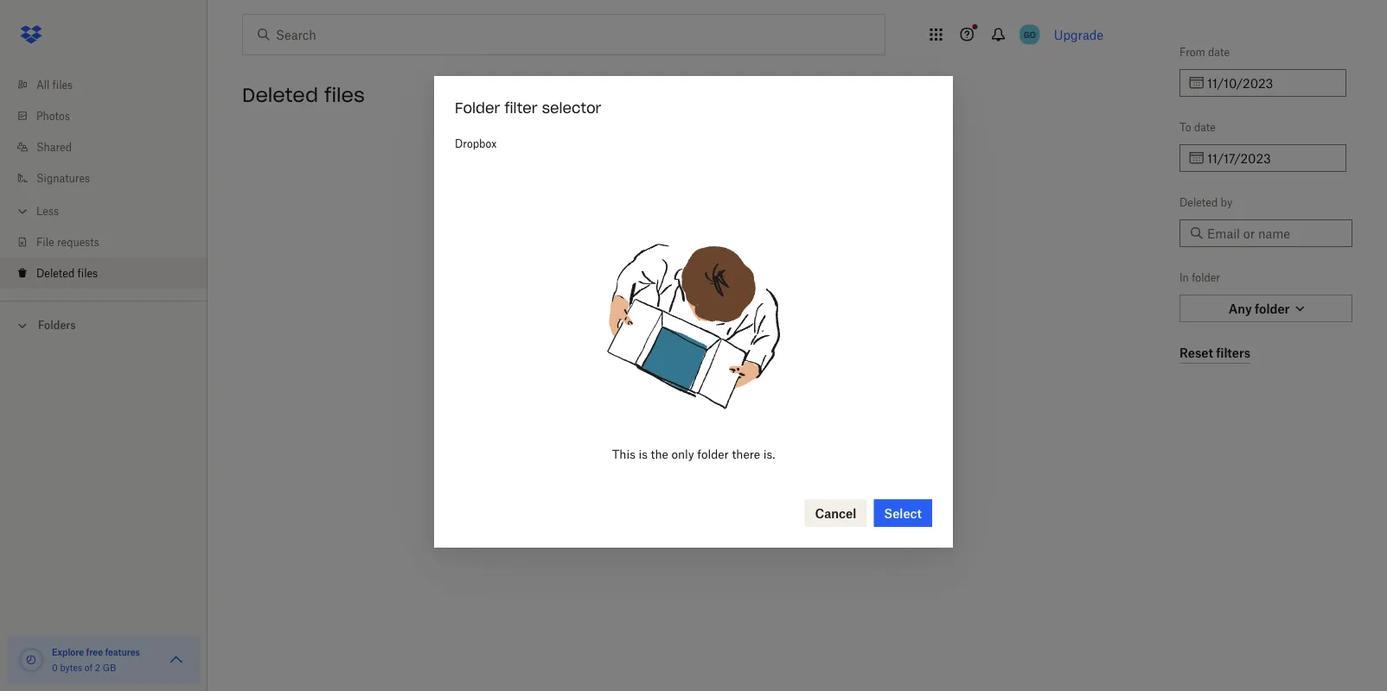 Task type: describe. For each thing, give the bounding box(es) containing it.
dropbox image
[[14, 17, 48, 52]]

is
[[639, 448, 648, 462]]

less image
[[14, 203, 31, 220]]

To date text field
[[1207, 149, 1336, 168]]

try
[[683, 483, 703, 500]]

photos link
[[14, 100, 208, 131]]

selector
[[542, 99, 601, 117]]

2
[[95, 663, 100, 674]]

cancel button
[[805, 500, 867, 528]]

in
[[1180, 271, 1189, 284]]

file requests link
[[14, 227, 208, 258]]

from
[[1180, 45, 1205, 58]]

your
[[772, 483, 800, 500]]

no deleted files found. try adjusting your filters
[[532, 483, 842, 500]]

folders
[[38, 319, 76, 332]]

is.
[[763, 448, 775, 462]]

deleted files inside list item
[[36, 267, 98, 280]]

all
[[36, 78, 50, 91]]

all files
[[36, 78, 73, 91]]

to date
[[1180, 121, 1216, 134]]

folder filter selector
[[455, 99, 601, 117]]

adjusting
[[707, 483, 768, 500]]

0
[[52, 663, 58, 674]]

in folder
[[1180, 271, 1220, 284]]

select
[[884, 506, 922, 521]]

1 horizontal spatial folder
[[1192, 271, 1220, 284]]

cancel
[[815, 506, 856, 521]]

1 horizontal spatial deleted files
[[242, 83, 365, 107]]

filter
[[505, 99, 538, 117]]

list containing all files
[[0, 59, 208, 301]]

upgrade link
[[1054, 27, 1103, 42]]

files inside list item
[[77, 267, 98, 280]]

by
[[1221, 196, 1232, 209]]

date for to date
[[1194, 121, 1216, 134]]

shared
[[36, 141, 72, 154]]

folders button
[[0, 312, 208, 338]]

there
[[732, 448, 760, 462]]



Task type: locate. For each thing, give the bounding box(es) containing it.
1 vertical spatial deleted files
[[36, 267, 98, 280]]

1 vertical spatial folder
[[697, 448, 729, 462]]

deleted inside list item
[[36, 267, 75, 280]]

file requests
[[36, 236, 99, 249]]

From date text field
[[1207, 74, 1336, 93]]

deleted
[[242, 83, 318, 107], [1180, 196, 1218, 209], [36, 267, 75, 280]]

the
[[651, 448, 668, 462]]

features
[[105, 647, 140, 658]]

folder
[[1192, 271, 1220, 284], [697, 448, 729, 462]]

0 vertical spatial date
[[1208, 45, 1230, 58]]

deleted files
[[242, 83, 365, 107], [36, 267, 98, 280]]

this is the only folder there is.
[[612, 448, 775, 462]]

0 horizontal spatial folder
[[697, 448, 729, 462]]

file
[[36, 236, 54, 249]]

deleted by
[[1180, 196, 1232, 209]]

folder
[[455, 99, 500, 117]]

select button
[[874, 500, 932, 528]]

explore
[[52, 647, 84, 658]]

shared link
[[14, 131, 208, 163]]

from date
[[1180, 45, 1230, 58]]

deleted
[[554, 483, 603, 500]]

1 vertical spatial date
[[1194, 121, 1216, 134]]

2 vertical spatial deleted
[[36, 267, 75, 280]]

only
[[671, 448, 694, 462]]

1 vertical spatial deleted
[[1180, 196, 1218, 209]]

0 vertical spatial deleted
[[242, 83, 318, 107]]

list
[[0, 59, 208, 301]]

found.
[[638, 483, 679, 500]]

no
[[532, 483, 550, 500]]

photos
[[36, 109, 70, 122]]

requests
[[57, 236, 99, 249]]

date right to
[[1194, 121, 1216, 134]]

gb
[[103, 663, 116, 674]]

this
[[612, 448, 636, 462]]

bytes
[[60, 663, 82, 674]]

dropbox
[[455, 137, 497, 150]]

0 vertical spatial folder
[[1192, 271, 1220, 284]]

1 horizontal spatial deleted
[[242, 83, 318, 107]]

upgrade
[[1054, 27, 1103, 42]]

files
[[52, 78, 73, 91], [324, 83, 365, 107], [77, 267, 98, 280], [607, 483, 634, 500]]

of
[[85, 663, 93, 674]]

deleted files list item
[[0, 258, 208, 289]]

signatures
[[36, 172, 90, 185]]

free
[[86, 647, 103, 658]]

signatures link
[[14, 163, 208, 194]]

date for from date
[[1208, 45, 1230, 58]]

folder filter selector dialog
[[434, 76, 953, 548]]

files inside "link"
[[52, 78, 73, 91]]

deleted files link
[[14, 258, 208, 289]]

all files link
[[14, 69, 208, 100]]

folder inside dialog
[[697, 448, 729, 462]]

folder right in
[[1192, 271, 1220, 284]]

less
[[36, 205, 59, 217]]

quota usage element
[[17, 647, 45, 675]]

folder right only
[[697, 448, 729, 462]]

filters
[[804, 483, 842, 500]]

0 horizontal spatial deleted
[[36, 267, 75, 280]]

0 vertical spatial deleted files
[[242, 83, 365, 107]]

0 horizontal spatial deleted files
[[36, 267, 98, 280]]

explore free features 0 bytes of 2 gb
[[52, 647, 140, 674]]

2 horizontal spatial deleted
[[1180, 196, 1218, 209]]

date
[[1208, 45, 1230, 58], [1194, 121, 1216, 134]]

date right from
[[1208, 45, 1230, 58]]

to
[[1180, 121, 1191, 134]]



Task type: vqa. For each thing, say whether or not it's contained in the screenshot.
Learn
no



